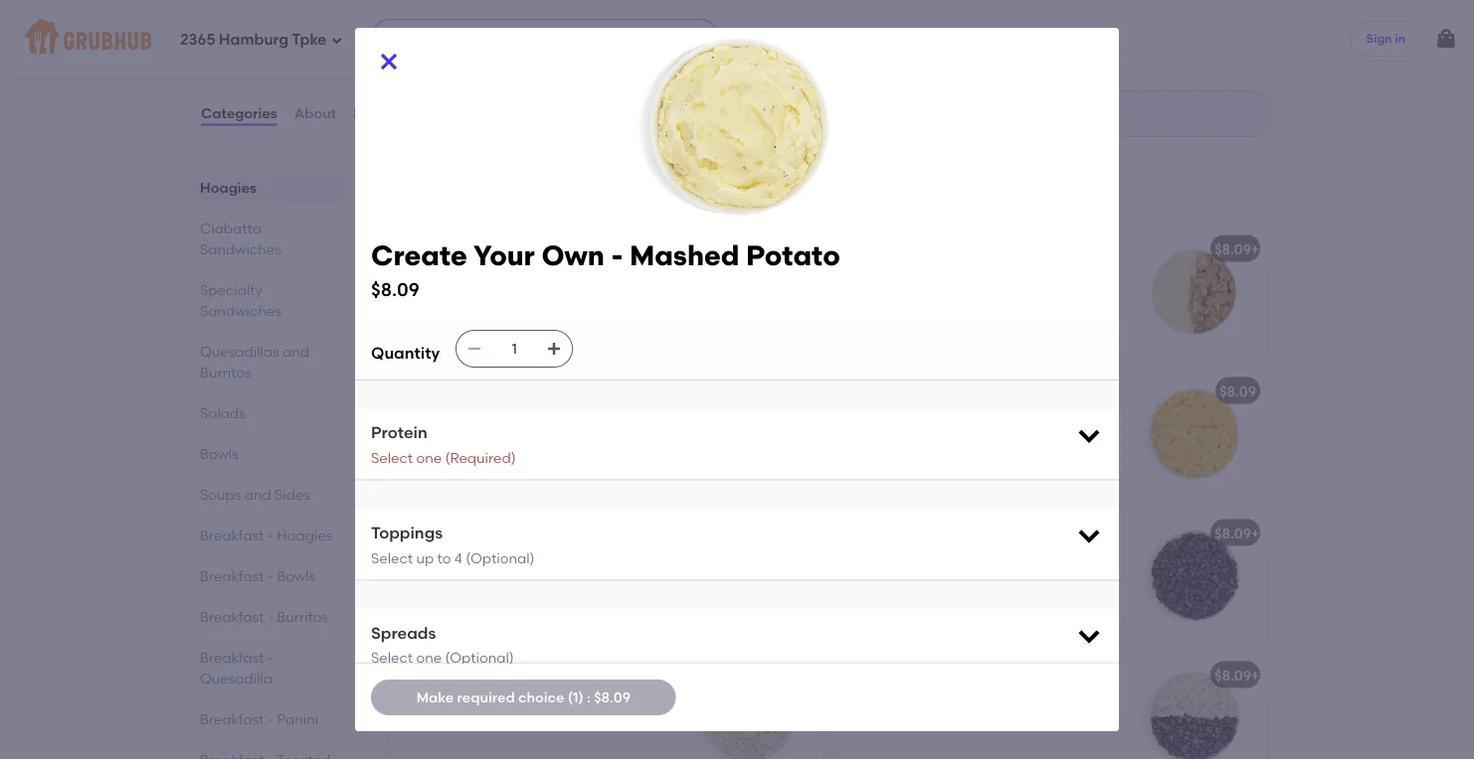Task type: vqa. For each thing, say whether or not it's contained in the screenshot.
Seller
no



Task type: locate. For each thing, give the bounding box(es) containing it.
$8.09 button
[[835, 369, 1268, 499]]

1 vertical spatial bowls
[[277, 568, 315, 585]]

about
[[294, 105, 336, 122]]

0 vertical spatial ciabatta
[[434, 115, 496, 132]]

create your own - mashed potato image
[[673, 369, 823, 499]]

2 rice from the left
[[975, 667, 1005, 684]]

own for create your own - mashed potato & stuffing
[[931, 241, 962, 257]]

breakfast for breakfast - panini
[[200, 711, 264, 728]]

+ for create your own - stuffing
[[1251, 241, 1260, 257]]

0 horizontal spatial stuffing
[[529, 241, 583, 257]]

one for protein
[[416, 450, 442, 466]]

$8.09
[[774, 27, 811, 44], [769, 241, 806, 257], [1215, 241, 1251, 257], [371, 279, 419, 301], [1220, 383, 1256, 400], [1215, 525, 1251, 542], [769, 667, 806, 684], [1215, 667, 1251, 684], [594, 690, 631, 707]]

tab
[[200, 750, 339, 760]]

breakfast down soups
[[200, 527, 264, 544]]

1 horizontal spatial and
[[282, 343, 309, 360]]

hoagies down sides
[[277, 527, 333, 544]]

create your own - rice & beans image
[[1119, 654, 1268, 760]]

(optional) inside the toppings select up to 4 (optional)
[[466, 550, 535, 567]]

1 rice from the left
[[529, 667, 559, 684]]

required
[[457, 690, 515, 707]]

choice
[[518, 690, 564, 707]]

potato inside create your own - mashed potato $8.09
[[746, 239, 840, 273]]

1 vertical spatial hoagies
[[277, 527, 333, 544]]

select for spreads
[[371, 650, 413, 667]]

one down spreads
[[416, 650, 442, 667]]

bowls
[[200, 446, 238, 463], [277, 568, 315, 585]]

1 horizontal spatial ciabatta
[[434, 115, 496, 132]]

ciabatta inside contains: romaine, feta, grape tomatoes, carrot ribbons, cucumbers, red onions, hard boiled egg, ciabatta croutons, no dressing
[[434, 115, 496, 132]]

own inside create your own - mashed potato $8.09
[[542, 239, 605, 273]]

own for create your own - mac & cheese & mashed potatoes
[[485, 525, 517, 542]]

your for create your own - mac & cheese & mashed potatoes
[[452, 525, 482, 542]]

breakfast for breakfast - quesadilla
[[200, 650, 264, 666]]

create for create your own - mashed potato & stuffing
[[847, 241, 894, 257]]

your inside create your own - mac & cheese & mashed potatoes button
[[452, 525, 482, 542]]

0 horizontal spatial bowls
[[200, 446, 238, 463]]

mashed
[[630, 239, 739, 273], [975, 241, 1029, 257], [645, 525, 700, 542]]

own for create your own - mashed potato $8.09
[[542, 239, 605, 273]]

quesadillas and burritos tab
[[200, 341, 339, 383]]

ciabatta down cucumbers,
[[434, 115, 496, 132]]

own for create your own - rice
[[485, 667, 517, 684]]

0 horizontal spatial potato
[[746, 239, 840, 273]]

quesadillas and burritos
[[200, 343, 309, 381]]

contains:
[[401, 55, 465, 72]]

make required choice (1) : $8.09
[[416, 690, 631, 707]]

rice up choice
[[529, 667, 559, 684]]

0 vertical spatial sandwiches
[[200, 241, 281, 258]]

one inside protein select one (required)
[[416, 450, 442, 466]]

$8.09 inside create your own - mashed potato $8.09
[[371, 279, 419, 301]]

sign in button
[[1350, 21, 1422, 57]]

sandwiches up "specialty"
[[200, 241, 281, 258]]

select for protein
[[371, 450, 413, 466]]

panini
[[277, 711, 318, 728]]

hamburg
[[219, 31, 289, 49]]

reviews button
[[352, 78, 410, 149]]

2 one from the top
[[416, 650, 442, 667]]

your for create your own - mashed potato & stuffing
[[897, 241, 927, 257]]

ciabatta inside ciabatta sandwiches
[[200, 220, 262, 237]]

$8.09 +
[[769, 241, 814, 257], [1215, 241, 1260, 257], [1215, 525, 1260, 542], [769, 667, 814, 684], [1215, 667, 1260, 684]]

1 horizontal spatial stuffing
[[1096, 241, 1150, 257]]

and left sides
[[244, 486, 271, 503]]

your for create your own - mashed potato $8.09
[[473, 239, 535, 273]]

0 horizontal spatial rice
[[529, 667, 559, 684]]

1 one from the top
[[416, 450, 442, 466]]

breakfast for breakfast - burritos
[[200, 609, 264, 626]]

$8.09 + for create your own - mac & cheese & mashed potatoes
[[1215, 525, 1260, 542]]

grape
[[573, 55, 617, 72]]

4 breakfast from the top
[[200, 650, 264, 666]]

breakfast up breakfast - burritos
[[200, 568, 264, 585]]

select inside protein select one (required)
[[371, 450, 413, 466]]

specialty sandwiches tab
[[200, 280, 339, 321]]

and inside soups and sides "tab"
[[244, 486, 271, 503]]

+
[[806, 241, 814, 257], [1251, 241, 1260, 257], [1251, 525, 1260, 542], [806, 667, 814, 684], [1251, 667, 1260, 684]]

select inside the toppings select up to 4 (optional)
[[371, 550, 413, 567]]

select down toppings on the left
[[371, 550, 413, 567]]

burritos inside quesadillas and burritos
[[200, 364, 251, 381]]

&
[[1082, 241, 1093, 257], [563, 525, 573, 542], [631, 525, 642, 542], [1008, 667, 1019, 684]]

0 vertical spatial burritos
[[200, 364, 251, 381]]

create your own - rice & beans
[[847, 667, 1064, 684]]

quantity
[[371, 343, 440, 362]]

(optional)
[[466, 550, 535, 567], [445, 650, 514, 667]]

breakfast down quesadilla
[[200, 711, 264, 728]]

select down protein
[[371, 450, 413, 466]]

soups and sides tab
[[200, 484, 339, 505]]

breakfast down breakfast - bowls
[[200, 609, 264, 626]]

your inside create your own - mashed potato $8.09
[[473, 239, 535, 273]]

mashed inside create your own - mashed potato $8.09
[[630, 239, 739, 273]]

create inside button
[[401, 525, 449, 542]]

spreads
[[371, 624, 436, 643]]

stuffing
[[529, 241, 583, 257], [1096, 241, 1150, 257]]

rice left beans on the bottom of the page
[[975, 667, 1005, 684]]

1 breakfast from the top
[[200, 527, 264, 544]]

and
[[282, 343, 309, 360], [244, 486, 271, 503]]

own inside button
[[485, 525, 517, 542]]

your
[[473, 239, 535, 273], [452, 241, 482, 257], [897, 241, 927, 257], [452, 525, 482, 542], [452, 667, 482, 684], [897, 667, 927, 684]]

and right quesadillas
[[282, 343, 309, 360]]

breakfast for breakfast - bowls
[[200, 568, 264, 585]]

1 horizontal spatial burritos
[[277, 609, 328, 626]]

ciabatta down "hoagies" tab
[[200, 220, 262, 237]]

$8.09 inside "button"
[[1220, 383, 1256, 400]]

red
[[487, 95, 513, 112]]

create your own - black beans image
[[1119, 512, 1268, 641]]

svg image right tpke
[[331, 34, 343, 46]]

burritos down quesadillas
[[200, 364, 251, 381]]

- inside tab
[[268, 568, 274, 585]]

own for create your own - stuffing
[[485, 241, 517, 257]]

1 horizontal spatial rice
[[975, 667, 1005, 684]]

potato for create your own - mashed potato & stuffing
[[1033, 241, 1079, 257]]

1 vertical spatial sandwiches
[[200, 302, 281, 319]]

own for create your own - rice & beans
[[931, 667, 962, 684]]

0 horizontal spatial burritos
[[200, 364, 251, 381]]

sandwiches
[[200, 241, 281, 258], [200, 302, 281, 319]]

main navigation navigation
[[0, 0, 1474, 78]]

one inside spreads select one (optional)
[[416, 650, 442, 667]]

2365
[[180, 31, 215, 49]]

create for create your own - mac & cheese & mashed potatoes
[[401, 525, 449, 542]]

0 vertical spatial select
[[371, 450, 413, 466]]

create your own - stuffing
[[401, 241, 583, 257]]

mashed for create your own - mashed potato & stuffing
[[975, 241, 1029, 257]]

breakfast - quesadilla tab
[[200, 648, 339, 689]]

sandwiches inside 'tab'
[[200, 241, 281, 258]]

select down spreads
[[371, 650, 413, 667]]

- inside create your own - mashed potato $8.09
[[611, 239, 623, 273]]

Input item quantity number field
[[493, 331, 536, 367]]

breakfast up quesadilla
[[200, 650, 264, 666]]

ciabatta
[[434, 115, 496, 132], [200, 220, 262, 237]]

hoagies up ciabatta sandwiches
[[200, 179, 257, 196]]

burritos inside tab
[[277, 609, 328, 626]]

one for spreads
[[416, 650, 442, 667]]

contains: romaine, feta, grape tomatoes, carrot ribbons, cucumbers, red onions, hard boiled egg, ciabatta croutons, no dressing
[[401, 55, 650, 132]]

1 vertical spatial ciabatta
[[200, 220, 262, 237]]

potato
[[746, 239, 840, 273], [1033, 241, 1079, 257]]

2 sandwiches from the top
[[200, 302, 281, 319]]

own
[[542, 239, 605, 273], [485, 241, 517, 257], [931, 241, 962, 257], [485, 525, 517, 542], [485, 667, 517, 684], [931, 667, 962, 684]]

breakfast for breakfast - hoagies
[[200, 527, 264, 544]]

2 select from the top
[[371, 550, 413, 567]]

breakfast inside tab
[[200, 568, 264, 585]]

(optional) inside spreads select one (optional)
[[445, 650, 514, 667]]

0 horizontal spatial hoagies
[[200, 179, 257, 196]]

burritos down 'breakfast - bowls' tab at the bottom left of the page
[[277, 609, 328, 626]]

your for create your own - stuffing
[[452, 241, 482, 257]]

3 breakfast from the top
[[200, 609, 264, 626]]

0 horizontal spatial and
[[244, 486, 271, 503]]

(optional) up create your own - rice
[[445, 650, 514, 667]]

in
[[1395, 31, 1406, 46]]

rice
[[529, 667, 559, 684], [975, 667, 1005, 684]]

sandwiches down "specialty"
[[200, 302, 281, 319]]

create your own - mac & cheese image
[[1119, 369, 1268, 499]]

sandwiches inside tab
[[200, 302, 281, 319]]

breakfast
[[200, 527, 264, 544], [200, 568, 264, 585], [200, 609, 264, 626], [200, 650, 264, 666], [200, 711, 264, 728]]

create your own - mashed potato & stuffing image
[[1119, 227, 1268, 356]]

hard
[[571, 95, 605, 112]]

(optional) right 4
[[466, 550, 535, 567]]

toppings select up to 4 (optional)
[[371, 523, 535, 567]]

0 vertical spatial bowls
[[200, 446, 238, 463]]

breakfast - panini
[[200, 711, 318, 728]]

soups and sides
[[200, 486, 310, 503]]

1 horizontal spatial potato
[[1033, 241, 1079, 257]]

sides
[[275, 486, 310, 503]]

2 vertical spatial select
[[371, 650, 413, 667]]

svg image
[[1434, 27, 1458, 51], [377, 50, 401, 74], [467, 341, 483, 357], [546, 341, 562, 357], [1075, 422, 1103, 450], [1075, 522, 1103, 550], [1075, 622, 1103, 650]]

0 vertical spatial one
[[416, 450, 442, 466]]

boiled
[[608, 95, 650, 112]]

1 vertical spatial burritos
[[277, 609, 328, 626]]

0 horizontal spatial ciabatta
[[200, 220, 262, 237]]

1 vertical spatial one
[[416, 650, 442, 667]]

select inside spreads select one (optional)
[[371, 650, 413, 667]]

sandwiches for specialty
[[200, 302, 281, 319]]

breakfast inside breakfast - quesadilla
[[200, 650, 264, 666]]

1 select from the top
[[371, 450, 413, 466]]

create inside create your own - mashed potato $8.09
[[371, 239, 467, 273]]

0 vertical spatial and
[[282, 343, 309, 360]]

svg image
[[384, 31, 400, 47], [331, 34, 343, 46]]

create for create your own - rice
[[401, 667, 449, 684]]

create your own - mac & cheese & mashed potatoes button
[[389, 512, 823, 641]]

-
[[611, 239, 623, 273], [520, 241, 526, 257], [966, 241, 971, 257], [520, 525, 526, 542], [268, 527, 274, 544], [268, 568, 274, 585], [268, 609, 274, 626], [268, 650, 274, 666], [520, 667, 526, 684], [966, 667, 971, 684], [268, 711, 274, 728]]

mac
[[529, 525, 559, 542]]

bowls down the breakfast - hoagies tab
[[277, 568, 315, 585]]

and inside quesadillas and burritos
[[282, 343, 309, 360]]

breakfast - burritos tab
[[200, 607, 339, 628]]

1 vertical spatial (optional)
[[445, 650, 514, 667]]

breakfast - bowls
[[200, 568, 315, 585]]

(required)
[[445, 450, 516, 466]]

tomatoes,
[[401, 75, 471, 92]]

protein select one (required)
[[371, 423, 516, 466]]

one
[[416, 450, 442, 466], [416, 650, 442, 667]]

1 sandwiches from the top
[[200, 241, 281, 258]]

3 select from the top
[[371, 650, 413, 667]]

burritos
[[200, 364, 251, 381], [277, 609, 328, 626]]

2 breakfast from the top
[[200, 568, 264, 585]]

cheese
[[577, 525, 628, 542]]

one down protein
[[416, 450, 442, 466]]

hoagies
[[200, 179, 257, 196], [277, 527, 333, 544]]

1 vertical spatial and
[[244, 486, 271, 503]]

0 vertical spatial (optional)
[[466, 550, 535, 567]]

svg image left garden
[[384, 31, 400, 47]]

1 vertical spatial select
[[371, 550, 413, 567]]

4
[[454, 550, 462, 567]]

5 breakfast from the top
[[200, 711, 264, 728]]

+ for create your own - mac & cheese & mashed potatoes
[[1251, 525, 1260, 542]]

create
[[371, 239, 467, 273], [401, 241, 449, 257], [847, 241, 894, 257], [401, 525, 449, 542], [401, 667, 449, 684], [847, 667, 894, 684]]

bowls up soups
[[200, 446, 238, 463]]

1 horizontal spatial bowls
[[277, 568, 315, 585]]

select
[[371, 450, 413, 466], [371, 550, 413, 567], [371, 650, 413, 667]]

and for quesadillas
[[282, 343, 309, 360]]

mashed for create your own - mashed potato $8.09
[[630, 239, 739, 273]]

feta,
[[536, 55, 570, 72]]

burritos for quesadillas and burritos
[[200, 364, 251, 381]]

create for create your own - mashed potato $8.09
[[371, 239, 467, 273]]

salads
[[200, 405, 246, 422]]

ciabatta sandwiches
[[200, 220, 281, 258]]



Task type: describe. For each thing, give the bounding box(es) containing it.
breakfast - panini tab
[[200, 709, 339, 730]]

create for create your own - stuffing
[[401, 241, 449, 257]]

select for toppings
[[371, 550, 413, 567]]

sign
[[1367, 31, 1392, 46]]

svg image inside main navigation navigation
[[1434, 27, 1458, 51]]

potatoes
[[703, 525, 765, 542]]

create your own - mashed potato & stuffing
[[847, 241, 1150, 257]]

create your own - rice
[[401, 667, 559, 684]]

create your own - mac & cheese & mashed potatoes image
[[673, 512, 823, 641]]

rice for create your own - rice & beans
[[975, 667, 1005, 684]]

create for create your own - rice & beans
[[847, 667, 894, 684]]

+ for create your own - rice
[[1251, 667, 1260, 684]]

categories button
[[200, 78, 278, 149]]

rice for create your own - rice
[[529, 667, 559, 684]]

- inside breakfast - quesadilla
[[268, 650, 274, 666]]

romaine,
[[469, 55, 533, 72]]

breakfast - bowls tab
[[200, 566, 339, 587]]

sandwiches for ciabatta
[[200, 241, 281, 258]]

hoagies tab
[[200, 177, 339, 198]]

create your own - mac & cheese & mashed potatoes
[[401, 525, 765, 542]]

cucumbers,
[[401, 95, 483, 112]]

toppings
[[371, 523, 443, 543]]

bowls tab
[[200, 444, 339, 465]]

quesadilla
[[200, 670, 273, 687]]

dressing
[[591, 115, 649, 132]]

reviews
[[353, 105, 409, 122]]

quesadillas
[[200, 343, 279, 360]]

create your own - rice image
[[673, 654, 823, 760]]

0 vertical spatial hoagies
[[200, 179, 257, 196]]

categories
[[201, 105, 277, 122]]

2 stuffing from the left
[[1096, 241, 1150, 257]]

(1)
[[568, 690, 584, 707]]

no
[[568, 115, 588, 132]]

to
[[437, 550, 451, 567]]

specialty sandwiches
[[200, 282, 281, 319]]

croutons,
[[499, 115, 565, 132]]

onions,
[[517, 95, 568, 112]]

turkey bacon ranch
[[847, 27, 986, 44]]

breakfast - hoagies
[[200, 527, 333, 544]]

create your own - mashed potato $8.09
[[371, 239, 840, 301]]

sign in
[[1367, 31, 1406, 46]]

1 stuffing from the left
[[529, 241, 583, 257]]

ciabatta sandwiches tab
[[200, 218, 339, 260]]

carrot
[[475, 75, 519, 92]]

egg,
[[401, 115, 431, 132]]

potato for create your own - mashed potato $8.09
[[746, 239, 840, 273]]

0 horizontal spatial svg image
[[331, 34, 343, 46]]

ribbons,
[[522, 75, 581, 92]]

tpke
[[292, 31, 327, 49]]

turkey bacon ranch image
[[1119, 13, 1268, 143]]

burritos for breakfast - burritos
[[277, 609, 328, 626]]

garden image
[[673, 13, 823, 143]]

- inside button
[[520, 525, 526, 542]]

bowls inside tab
[[200, 446, 238, 463]]

1 horizontal spatial hoagies
[[277, 527, 333, 544]]

your for create your own - rice
[[452, 667, 482, 684]]

breakfast - burritos
[[200, 609, 328, 626]]

garden
[[401, 27, 453, 44]]

$8.09 + for create your own - stuffing
[[1215, 241, 1260, 257]]

:
[[587, 690, 591, 707]]

breakfast - quesadilla
[[200, 650, 274, 687]]

soups
[[200, 486, 241, 503]]

up
[[416, 550, 434, 567]]

about button
[[293, 78, 337, 149]]

protein
[[371, 423, 427, 443]]

and for soups
[[244, 486, 271, 503]]

2365 hamburg tpke
[[180, 31, 327, 49]]

beans
[[1022, 667, 1064, 684]]

specialty
[[200, 282, 263, 298]]

turkey bacon ranch button
[[835, 13, 1268, 143]]

turkey
[[847, 27, 891, 44]]

salads tab
[[200, 403, 339, 424]]

create your own - stuffing image
[[673, 227, 823, 356]]

$8.09 + for create your own - rice
[[1215, 667, 1260, 684]]

mashed inside create your own - mac & cheese & mashed potatoes button
[[645, 525, 700, 542]]

bowls inside tab
[[277, 568, 315, 585]]

your for create your own - rice & beans
[[897, 667, 927, 684]]

breakfast - hoagies tab
[[200, 525, 339, 546]]

spreads select one (optional)
[[371, 624, 514, 667]]

ranch
[[942, 27, 986, 44]]

bacon
[[894, 27, 938, 44]]

1 horizontal spatial svg image
[[384, 31, 400, 47]]

make
[[416, 690, 454, 707]]



